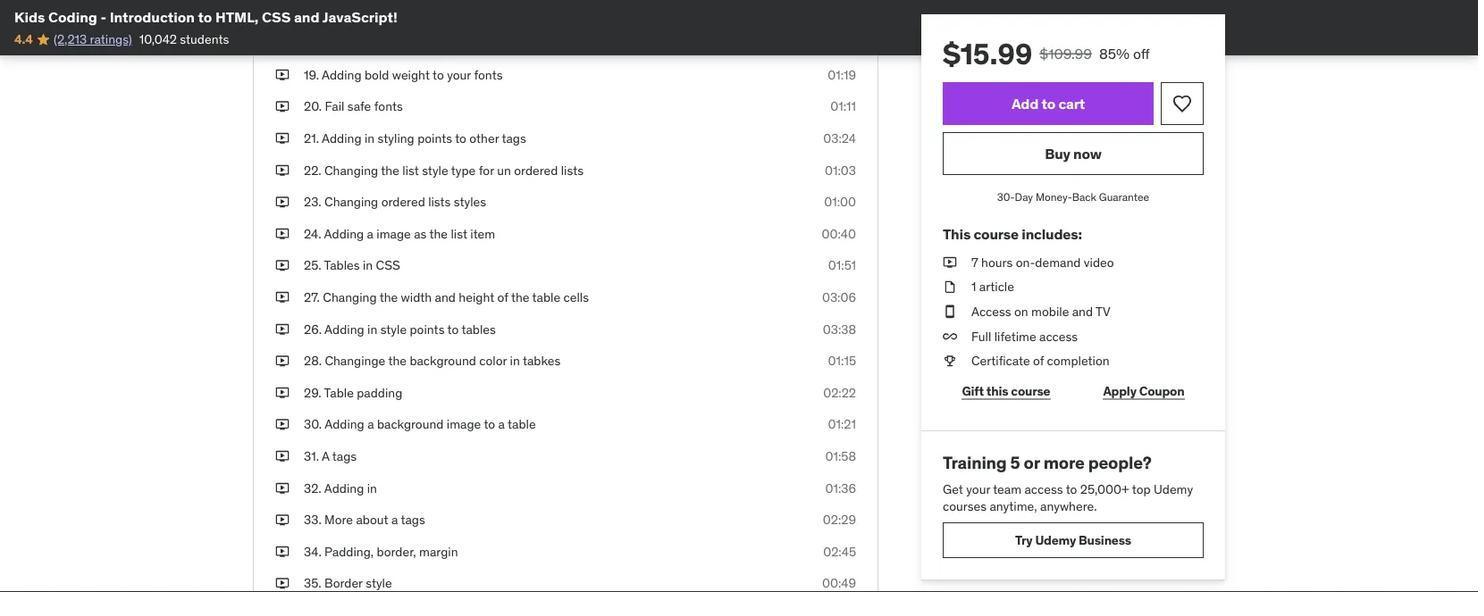Task type: describe. For each thing, give the bounding box(es) containing it.
(2,213 ratings)
[[54, 31, 132, 47]]

24.
[[304, 226, 321, 242]]

03:38
[[823, 321, 856, 337]]

certificate of completion
[[972, 353, 1110, 369]]

1 horizontal spatial and
[[435, 289, 456, 305]]

29. table padding
[[304, 385, 403, 401]]

ratings)
[[90, 31, 132, 47]]

gift this course link
[[943, 374, 1070, 409]]

changing for 27.
[[323, 289, 377, 305]]

25.
[[304, 258, 321, 274]]

0 vertical spatial ordered
[[514, 162, 558, 178]]

0 vertical spatial css
[[262, 8, 291, 26]]

1 horizontal spatial tags
[[401, 512, 425, 528]]

03:24
[[824, 130, 856, 146]]

anywhere.
[[1041, 499, 1097, 515]]

changinge
[[325, 353, 386, 369]]

item
[[470, 226, 495, 242]]

weight
[[392, 67, 430, 83]]

02:45
[[823, 544, 856, 560]]

cart
[[1059, 94, 1085, 113]]

0 vertical spatial your
[[447, 67, 471, 83]]

changing for 23.
[[325, 194, 378, 210]]

hours
[[982, 254, 1013, 270]]

more
[[325, 512, 353, 528]]

more
[[1044, 452, 1085, 474]]

34. padding, border, margin
[[304, 544, 458, 560]]

anytime,
[[990, 499, 1038, 515]]

30.
[[304, 417, 322, 433]]

on-
[[1016, 254, 1035, 270]]

includes:
[[1022, 225, 1082, 243]]

0 vertical spatial fonts
[[474, 67, 503, 83]]

xsmall image for 26. adding in style points to tables
[[275, 321, 290, 338]]

85%
[[1100, 44, 1130, 63]]

01:58
[[826, 448, 856, 465]]

border
[[324, 576, 363, 592]]

introduction
[[110, 8, 195, 26]]

or
[[1024, 452, 1040, 474]]

background for image
[[377, 417, 444, 433]]

width
[[401, 289, 432, 305]]

- for font
[[349, 3, 354, 19]]

demand
[[1035, 254, 1081, 270]]

xsmall image left 1
[[943, 279, 957, 296]]

font
[[321, 3, 346, 19]]

1 vertical spatial lists
[[428, 194, 451, 210]]

the for width
[[380, 289, 398, 305]]

kids
[[14, 8, 45, 26]]

1 vertical spatial udemy
[[1035, 532, 1076, 548]]

28.
[[304, 353, 322, 369]]

adding for 24.
[[324, 226, 364, 242]]

to inside button
[[1042, 94, 1056, 113]]

the right the as
[[429, 226, 448, 242]]

35. border style
[[304, 576, 392, 592]]

xsmall image for 28. changinge the background color in tabkes
[[275, 353, 290, 370]]

back
[[1072, 190, 1097, 204]]

padding
[[357, 385, 403, 401]]

03:06
[[822, 289, 856, 305]]

xsmall image for 20. fail safe fonts
[[275, 98, 290, 116]]

udemy inside training 5 or more people? get your team access to 25,000+ top udemy courses anytime, anywhere.
[[1154, 481, 1193, 497]]

xsmall image for 21. adding in styling points to other tags
[[275, 130, 290, 147]]

access inside training 5 or more people? get your team access to 25,000+ top udemy courses anytime, anywhere.
[[1025, 481, 1063, 497]]

off
[[1133, 44, 1150, 63]]

add to cart button
[[943, 82, 1154, 125]]

xsmall image for 19. adding bold weight to your fonts
[[275, 66, 290, 84]]

business
[[1079, 532, 1132, 548]]

0 vertical spatial access
[[1040, 328, 1078, 344]]

1 vertical spatial css
[[376, 258, 400, 274]]

article
[[980, 279, 1015, 295]]

points for style
[[410, 321, 445, 337]]

17.
[[304, 3, 318, 19]]

training 5 or more people? get your team access to 25,000+ top udemy courses anytime, anywhere.
[[943, 452, 1193, 515]]

the for list
[[381, 162, 400, 178]]

adding for 26.
[[325, 321, 364, 337]]

a up 25. tables in css
[[367, 226, 374, 242]]

01:36
[[825, 480, 856, 496]]

1 vertical spatial tags
[[332, 448, 357, 465]]

as
[[414, 226, 427, 242]]

2 horizontal spatial tags
[[502, 130, 526, 146]]

guarantee
[[1099, 190, 1150, 204]]

people?
[[1088, 452, 1152, 474]]

5
[[1011, 452, 1020, 474]]

2 horizontal spatial and
[[1072, 304, 1093, 320]]

students
[[180, 31, 229, 47]]

xsmall image left 7
[[943, 254, 957, 271]]

lifetime
[[995, 328, 1037, 344]]

22.
[[304, 162, 322, 178]]

this course includes:
[[943, 225, 1082, 243]]

full
[[972, 328, 992, 344]]

xsmall image for 25. tables in css
[[275, 257, 290, 275]]

a
[[322, 448, 330, 465]]

padding,
[[325, 544, 374, 560]]

xsmall image for 23. changing ordered lists styles
[[275, 193, 290, 211]]

a right about
[[391, 512, 398, 528]]

0 vertical spatial list
[[403, 162, 419, 178]]

in up about
[[367, 480, 377, 496]]

full lifetime access
[[972, 328, 1078, 344]]

01:51
[[829, 258, 856, 274]]

2 vertical spatial style
[[366, 576, 392, 592]]

tv
[[1096, 304, 1111, 320]]

00:40
[[822, 226, 856, 242]]

xsmall image for 31. a tags
[[275, 448, 290, 466]]

height
[[459, 289, 495, 305]]

33.
[[304, 512, 322, 528]]

about
[[356, 512, 388, 528]]

mobile
[[1032, 304, 1069, 320]]

22. changing the list style type for un ordered lists
[[304, 162, 584, 178]]

0 vertical spatial course
[[974, 225, 1019, 243]]

0 vertical spatial styles
[[357, 3, 390, 19]]

17. font - styles
[[304, 3, 390, 19]]

0 vertical spatial style
[[422, 162, 448, 178]]

31.
[[304, 448, 319, 465]]

(2,213
[[54, 31, 87, 47]]

try
[[1016, 532, 1033, 548]]

buy now
[[1045, 144, 1102, 163]]

add to cart
[[1012, 94, 1085, 113]]

access
[[972, 304, 1012, 320]]

01:03
[[825, 162, 856, 178]]

kids coding - introduction to html, css and javascript!
[[14, 8, 398, 26]]

01:21
[[828, 417, 856, 433]]

0 vertical spatial of
[[498, 289, 508, 305]]

31. a tags
[[304, 448, 357, 465]]

to inside training 5 or more people? get your team access to 25,000+ top udemy courses anytime, anywhere.
[[1066, 481, 1078, 497]]

0 vertical spatial image
[[377, 226, 411, 242]]

xsmall image for 34. padding, border, margin
[[275, 543, 290, 561]]

add
[[1012, 94, 1039, 113]]



Task type: locate. For each thing, give the bounding box(es) containing it.
your right weight at the top
[[447, 67, 471, 83]]

the up 23. changing ordered lists styles on the top left
[[381, 162, 400, 178]]

of right height
[[498, 289, 508, 305]]

style down 34. padding, border, margin
[[366, 576, 392, 592]]

completion
[[1047, 353, 1110, 369]]

1 vertical spatial points
[[410, 321, 445, 337]]

1 horizontal spatial of
[[1033, 353, 1044, 369]]

of down full lifetime access
[[1033, 353, 1044, 369]]

xsmall image for 22. changing the list style type for un ordered lists
[[275, 162, 290, 179]]

udemy right try
[[1035, 532, 1076, 548]]

0 vertical spatial points
[[418, 130, 452, 146]]

30. adding a background image to a table
[[304, 417, 536, 433]]

buy
[[1045, 144, 1071, 163]]

style left "type"
[[422, 162, 448, 178]]

in for styling
[[365, 130, 375, 146]]

styles right font
[[357, 3, 390, 19]]

other
[[470, 130, 499, 146]]

1 vertical spatial fonts
[[374, 98, 403, 115]]

training
[[943, 452, 1007, 474]]

margin
[[419, 544, 458, 560]]

0 horizontal spatial -
[[101, 8, 106, 26]]

1 horizontal spatial image
[[447, 417, 481, 433]]

1 vertical spatial access
[[1025, 481, 1063, 497]]

tags
[[502, 130, 526, 146], [332, 448, 357, 465], [401, 512, 425, 528]]

xsmall image for 35. border style
[[275, 575, 290, 593]]

0 vertical spatial lists
[[561, 162, 584, 178]]

0 vertical spatial table
[[532, 289, 561, 305]]

0 horizontal spatial list
[[403, 162, 419, 178]]

xsmall image left 28.
[[275, 353, 290, 370]]

30-day money-back guarantee
[[997, 190, 1150, 204]]

your up courses
[[967, 481, 991, 497]]

css down 24. adding a image as  the list item
[[376, 258, 400, 274]]

fonts right safe
[[374, 98, 403, 115]]

tags up border,
[[401, 512, 425, 528]]

xsmall image left 27. on the left
[[275, 289, 290, 306]]

xsmall image left 19. in the top of the page
[[275, 66, 290, 84]]

this
[[987, 383, 1009, 399]]

points up 22. changing the list style type for un ordered lists
[[418, 130, 452, 146]]

wishlist image
[[1172, 93, 1193, 114]]

adding right 21.
[[322, 130, 362, 146]]

- right font
[[349, 3, 354, 19]]

24. adding a image as  the list item
[[304, 226, 495, 242]]

course up hours
[[974, 225, 1019, 243]]

01:15
[[828, 353, 856, 369]]

xsmall image left certificate at the bottom right
[[943, 353, 957, 370]]

tabkes
[[523, 353, 561, 369]]

2 vertical spatial tags
[[401, 512, 425, 528]]

access down mobile
[[1040, 328, 1078, 344]]

1 vertical spatial course
[[1011, 383, 1051, 399]]

xsmall image left 35.
[[275, 575, 290, 593]]

table
[[324, 385, 354, 401]]

now
[[1074, 144, 1102, 163]]

adding right "26."
[[325, 321, 364, 337]]

33. more about a tags
[[304, 512, 425, 528]]

the right height
[[511, 289, 530, 305]]

xsmall image left 17.
[[275, 3, 290, 20]]

on
[[1015, 304, 1029, 320]]

xsmall image left 20.
[[275, 98, 290, 116]]

to up students
[[198, 8, 212, 26]]

to up anywhere.
[[1066, 481, 1078, 497]]

adding
[[322, 67, 362, 83], [322, 130, 362, 146], [324, 226, 364, 242], [325, 321, 364, 337], [325, 417, 364, 433], [324, 480, 364, 496]]

0 vertical spatial changing
[[325, 162, 378, 178]]

un
[[497, 162, 511, 178]]

day
[[1015, 190, 1033, 204]]

0 vertical spatial background
[[410, 353, 476, 369]]

1 vertical spatial background
[[377, 417, 444, 433]]

certificate
[[972, 353, 1030, 369]]

access down or
[[1025, 481, 1063, 497]]

to right weight at the top
[[433, 67, 444, 83]]

xsmall image left the 30.
[[275, 416, 290, 434]]

buy now button
[[943, 132, 1204, 175]]

list
[[403, 162, 419, 178], [451, 226, 467, 242]]

access on mobile and tv
[[972, 304, 1111, 320]]

02:29
[[823, 512, 856, 528]]

this
[[943, 225, 971, 243]]

xsmall image left 31.
[[275, 448, 290, 466]]

0 horizontal spatial css
[[262, 8, 291, 26]]

tables
[[324, 258, 360, 274]]

0 horizontal spatial fonts
[[374, 98, 403, 115]]

2 vertical spatial changing
[[323, 289, 377, 305]]

xsmall image left the 34.
[[275, 543, 290, 561]]

changing right 22.
[[325, 162, 378, 178]]

to left 'other'
[[455, 130, 467, 146]]

1 vertical spatial ordered
[[381, 194, 425, 210]]

course down certificate of completion
[[1011, 383, 1051, 399]]

points up 28. changinge the background color in tabkes
[[410, 321, 445, 337]]

0 horizontal spatial image
[[377, 226, 411, 242]]

list down 21. adding in styling points to other tags
[[403, 162, 419, 178]]

lists right un
[[561, 162, 584, 178]]

adding right 19. in the top of the page
[[322, 67, 362, 83]]

table down tabkes
[[508, 417, 536, 433]]

xsmall image for 24. adding a image as  the list item
[[275, 225, 290, 243]]

get
[[943, 481, 964, 497]]

your inside training 5 or more people? get your team access to 25,000+ top udemy courses anytime, anywhere.
[[967, 481, 991, 497]]

a down color
[[498, 417, 505, 433]]

background down padding
[[377, 417, 444, 433]]

changing right the 23. in the left of the page
[[325, 194, 378, 210]]

1 horizontal spatial styles
[[454, 194, 486, 210]]

10,042 students
[[139, 31, 229, 47]]

type
[[451, 162, 476, 178]]

color
[[479, 353, 507, 369]]

0 horizontal spatial and
[[294, 8, 320, 26]]

table left cells
[[532, 289, 561, 305]]

in right tables
[[363, 258, 373, 274]]

xsmall image left 22.
[[275, 162, 290, 179]]

21. adding in styling points to other tags
[[304, 130, 526, 146]]

adding for 32.
[[324, 480, 364, 496]]

udemy right top
[[1154, 481, 1193, 497]]

0 horizontal spatial your
[[447, 67, 471, 83]]

29.
[[304, 385, 322, 401]]

top
[[1132, 481, 1151, 497]]

xsmall image left 29. in the bottom left of the page
[[275, 384, 290, 402]]

1 horizontal spatial your
[[967, 481, 991, 497]]

style down width
[[380, 321, 407, 337]]

course
[[974, 225, 1019, 243], [1011, 383, 1051, 399]]

to
[[198, 8, 212, 26], [433, 67, 444, 83], [1042, 94, 1056, 113], [455, 130, 467, 146], [447, 321, 459, 337], [484, 417, 495, 433], [1066, 481, 1078, 497]]

css
[[262, 8, 291, 26], [376, 258, 400, 274]]

32. adding in
[[304, 480, 377, 496]]

of
[[498, 289, 508, 305], [1033, 353, 1044, 369]]

0 horizontal spatial tags
[[332, 448, 357, 465]]

1 horizontal spatial list
[[451, 226, 467, 242]]

26.
[[304, 321, 322, 337]]

1 vertical spatial of
[[1033, 353, 1044, 369]]

1 horizontal spatial udemy
[[1154, 481, 1193, 497]]

21.
[[304, 130, 319, 146]]

xsmall image for 29. table padding
[[275, 384, 290, 402]]

32.
[[304, 480, 322, 496]]

changing down 25. tables in css
[[323, 289, 377, 305]]

- for coding
[[101, 8, 106, 26]]

10,042
[[139, 31, 177, 47]]

xsmall image for 27. changing the width and height of the table cells
[[275, 289, 290, 306]]

xsmall image left 21.
[[275, 130, 290, 147]]

javascript!
[[322, 8, 398, 26]]

and left tv
[[1072, 304, 1093, 320]]

tags right 'other'
[[502, 130, 526, 146]]

adding right the 30.
[[325, 417, 364, 433]]

xsmall image
[[275, 130, 290, 147], [275, 225, 290, 243], [943, 279, 957, 296], [943, 303, 957, 321], [275, 321, 290, 338], [943, 328, 957, 345], [275, 384, 290, 402], [275, 416, 290, 434], [275, 448, 290, 466], [275, 512, 290, 529], [275, 543, 290, 561]]

1 horizontal spatial -
[[349, 3, 354, 19]]

safe
[[348, 98, 371, 115]]

0 vertical spatial tags
[[502, 130, 526, 146]]

css left 17.
[[262, 8, 291, 26]]

xsmall image for 30. adding a background image to a table
[[275, 416, 290, 434]]

access
[[1040, 328, 1078, 344], [1025, 481, 1063, 497]]

in left styling
[[365, 130, 375, 146]]

0 horizontal spatial lists
[[428, 194, 451, 210]]

tables
[[462, 321, 496, 337]]

table
[[532, 289, 561, 305], [508, 417, 536, 433]]

udemy
[[1154, 481, 1193, 497], [1035, 532, 1076, 548]]

0 horizontal spatial ordered
[[381, 194, 425, 210]]

xsmall image for 17. font - styles
[[275, 3, 290, 20]]

courses
[[943, 499, 987, 515]]

background
[[410, 353, 476, 369], [377, 417, 444, 433]]

tags right a
[[332, 448, 357, 465]]

xsmall image left access
[[943, 303, 957, 321]]

the for background
[[388, 353, 407, 369]]

xsmall image left 24.
[[275, 225, 290, 243]]

in for style
[[367, 321, 377, 337]]

coding
[[48, 8, 97, 26]]

list left item
[[451, 226, 467, 242]]

0 horizontal spatial styles
[[357, 3, 390, 19]]

image down color
[[447, 417, 481, 433]]

adding right 32.
[[324, 480, 364, 496]]

in up changinge
[[367, 321, 377, 337]]

30-
[[997, 190, 1015, 204]]

adding for 21.
[[322, 130, 362, 146]]

1 vertical spatial image
[[447, 417, 481, 433]]

- up ratings)
[[101, 8, 106, 26]]

1 horizontal spatial ordered
[[514, 162, 558, 178]]

0 horizontal spatial udemy
[[1035, 532, 1076, 548]]

xsmall image left the full
[[943, 328, 957, 345]]

border,
[[377, 544, 416, 560]]

xsmall image left 32.
[[275, 480, 290, 497]]

1 horizontal spatial fonts
[[474, 67, 503, 83]]

in for css
[[363, 258, 373, 274]]

1 horizontal spatial css
[[376, 258, 400, 274]]

ordered
[[514, 162, 558, 178], [381, 194, 425, 210]]

the left width
[[380, 289, 398, 305]]

background for color
[[410, 353, 476, 369]]

to left cart
[[1042, 94, 1056, 113]]

1 vertical spatial list
[[451, 226, 467, 242]]

1 vertical spatial your
[[967, 481, 991, 497]]

the down 26. adding in style points to tables at the left of the page
[[388, 353, 407, 369]]

02:22
[[823, 385, 856, 401]]

points for styling
[[418, 130, 452, 146]]

and left font
[[294, 8, 320, 26]]

xsmall image for 32. adding in
[[275, 480, 290, 497]]

video
[[1084, 254, 1114, 270]]

to down color
[[484, 417, 495, 433]]

apply coupon
[[1103, 383, 1185, 399]]

styles down "type"
[[454, 194, 486, 210]]

xsmall image
[[275, 3, 290, 20], [275, 66, 290, 84], [275, 98, 290, 116], [275, 162, 290, 179], [275, 193, 290, 211], [943, 254, 957, 271], [275, 257, 290, 275], [275, 289, 290, 306], [943, 353, 957, 370], [275, 353, 290, 370], [275, 480, 290, 497], [275, 575, 290, 593]]

34.
[[304, 544, 322, 560]]

0 horizontal spatial of
[[498, 289, 508, 305]]

xsmall image for 33. more about a tags
[[275, 512, 290, 529]]

ordered right un
[[514, 162, 558, 178]]

23. changing ordered lists styles
[[304, 194, 486, 210]]

7
[[972, 254, 979, 270]]

image
[[377, 226, 411, 242], [447, 417, 481, 433]]

27.
[[304, 289, 320, 305]]

ordered up 24. adding a image as  the list item
[[381, 194, 425, 210]]

xsmall image left "26."
[[275, 321, 290, 338]]

1 vertical spatial changing
[[325, 194, 378, 210]]

coupon
[[1139, 383, 1185, 399]]

lists down 22. changing the list style type for un ordered lists
[[428, 194, 451, 210]]

fail
[[325, 98, 345, 115]]

19.
[[304, 67, 319, 83]]

0 vertical spatial udemy
[[1154, 481, 1193, 497]]

team
[[993, 481, 1022, 497]]

styles
[[357, 3, 390, 19], [454, 194, 486, 210]]

$15.99 $109.99 85% off
[[943, 36, 1150, 72]]

apply coupon button
[[1084, 374, 1204, 409]]

image left the as
[[377, 226, 411, 242]]

01:00
[[824, 194, 856, 210]]

changing for 22.
[[325, 162, 378, 178]]

and right width
[[435, 289, 456, 305]]

fonts up 'other'
[[474, 67, 503, 83]]

xsmall image left the 23. in the left of the page
[[275, 193, 290, 211]]

money-
[[1036, 190, 1072, 204]]

in right color
[[510, 353, 520, 369]]

xsmall image left 25.
[[275, 257, 290, 275]]

try udemy business
[[1016, 532, 1132, 548]]

xsmall image left 33.
[[275, 512, 290, 529]]

to left tables
[[447, 321, 459, 337]]

1 vertical spatial table
[[508, 417, 536, 433]]

adding right 24.
[[324, 226, 364, 242]]

$109.99
[[1040, 44, 1092, 63]]

1 vertical spatial styles
[[454, 194, 486, 210]]

adding for 19.
[[322, 67, 362, 83]]

28. changinge the background color in tabkes
[[304, 353, 561, 369]]

adding for 30.
[[325, 417, 364, 433]]

a down padding
[[368, 417, 374, 433]]

1 horizontal spatial lists
[[561, 162, 584, 178]]

1 vertical spatial style
[[380, 321, 407, 337]]

background down tables
[[410, 353, 476, 369]]



Task type: vqa. For each thing, say whether or not it's contained in the screenshot.
includes:
yes



